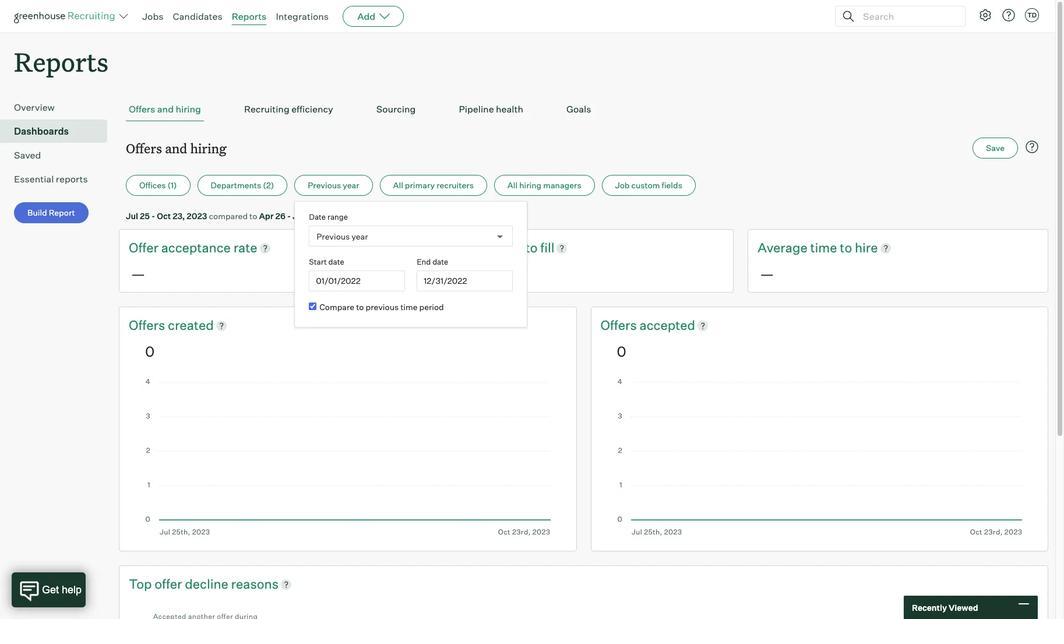 Task type: locate. For each thing, give the bounding box(es) containing it.
Search text field
[[861, 8, 955, 25]]

- right 25 in the top of the page
[[152, 211, 155, 221]]

1 horizontal spatial time link
[[811, 239, 840, 257]]

to link
[[526, 239, 541, 257], [840, 239, 855, 257]]

jul left 25 in the top of the page
[[126, 211, 138, 221]]

time left hire
[[811, 240, 838, 256]]

-
[[152, 211, 155, 221], [287, 211, 291, 221]]

1 date from the left
[[329, 257, 345, 267]]

0 horizontal spatial jul
[[126, 211, 138, 221]]

start
[[309, 257, 327, 267]]

- right '26'
[[287, 211, 291, 221]]

goals
[[567, 103, 592, 115]]

offer link
[[155, 575, 185, 593]]

1 horizontal spatial offers link
[[601, 317, 640, 335]]

build report button
[[14, 202, 88, 223]]

0 horizontal spatial all
[[393, 180, 403, 190]]

date for start date
[[329, 257, 345, 267]]

1 vertical spatial reports
[[14, 44, 109, 79]]

average link
[[444, 239, 496, 257], [758, 239, 811, 257]]

end
[[417, 257, 431, 267]]

1 horizontal spatial —
[[446, 265, 460, 283]]

xychart image for created
[[145, 379, 551, 536]]

departments
[[211, 180, 261, 190]]

time link
[[496, 239, 526, 257], [811, 239, 840, 257]]

2 average from the left
[[758, 240, 808, 256]]

2 average time to from the left
[[758, 240, 855, 256]]

1 horizontal spatial average link
[[758, 239, 811, 257]]

created
[[168, 317, 214, 333]]

2 average link from the left
[[758, 239, 811, 257]]

1 vertical spatial previous
[[317, 231, 350, 241]]

1 horizontal spatial all
[[508, 180, 518, 190]]

previous year
[[308, 180, 360, 190], [317, 231, 368, 241]]

tab list
[[126, 97, 1042, 121]]

1 horizontal spatial -
[[287, 211, 291, 221]]

offers link
[[129, 317, 168, 335], [601, 317, 640, 335]]

2023 right 23, at the left of page
[[187, 211, 207, 221]]

2 2023 from the left
[[321, 211, 342, 221]]

previous year down range
[[317, 231, 368, 241]]

offers and hiring inside button
[[129, 103, 201, 115]]

(2)
[[263, 180, 274, 190]]

recruiting efficiency button
[[241, 97, 336, 121]]

all primary recruiters button
[[380, 175, 487, 196]]

average time to
[[444, 240, 541, 256], [758, 240, 855, 256]]

previous year inside button
[[308, 180, 360, 190]]

0 horizontal spatial average time to
[[444, 240, 541, 256]]

2 offers link from the left
[[601, 317, 640, 335]]

compare
[[320, 302, 355, 312]]

jul left 24,
[[293, 211, 305, 221]]

offices
[[139, 180, 166, 190]]

2 horizontal spatial time
[[811, 240, 838, 256]]

2 to link from the left
[[840, 239, 855, 257]]

2 0 from the left
[[617, 343, 627, 360]]

1 horizontal spatial 2023
[[321, 211, 342, 221]]

previous up date range
[[308, 180, 341, 190]]

0 horizontal spatial 0
[[145, 343, 155, 360]]

td
[[1028, 11, 1037, 19]]

1 0 from the left
[[145, 343, 155, 360]]

1 average from the left
[[444, 240, 493, 256]]

1 horizontal spatial jul
[[293, 211, 305, 221]]

to left previous
[[356, 302, 364, 312]]

time link for hire
[[811, 239, 840, 257]]

rate
[[234, 240, 258, 256]]

1 offers link from the left
[[129, 317, 168, 335]]

1 all from the left
[[393, 180, 403, 190]]

time for fill
[[496, 240, 523, 256]]

1 to link from the left
[[526, 239, 541, 257]]

date right end
[[433, 257, 449, 267]]

start date
[[309, 257, 345, 267]]

0 vertical spatial previous year
[[308, 180, 360, 190]]

previous year button
[[295, 175, 373, 196]]

0 horizontal spatial -
[[152, 211, 155, 221]]

time link left hire link
[[811, 239, 840, 257]]

offers link for accepted
[[601, 317, 640, 335]]

3 — from the left
[[761, 265, 775, 283]]

to left apr
[[250, 211, 257, 221]]

0 horizontal spatial date
[[329, 257, 345, 267]]

to
[[250, 211, 257, 221], [526, 240, 538, 256], [840, 240, 853, 256], [356, 302, 364, 312]]

fill link
[[541, 239, 555, 257]]

2023 right 24,
[[321, 211, 342, 221]]

health
[[496, 103, 524, 115]]

1 average link from the left
[[444, 239, 496, 257]]

custom
[[632, 180, 660, 190]]

0 horizontal spatial to link
[[526, 239, 541, 257]]

offers
[[129, 103, 155, 115], [126, 139, 162, 157], [129, 317, 168, 333], [601, 317, 640, 333]]

offers link for created
[[129, 317, 168, 335]]

0 horizontal spatial time link
[[496, 239, 526, 257]]

previous year up range
[[308, 180, 360, 190]]

jobs
[[142, 10, 164, 22]]

year inside button
[[343, 180, 360, 190]]

reports right candidates link
[[232, 10, 267, 22]]

pipeline health button
[[456, 97, 527, 121]]

reports
[[232, 10, 267, 22], [14, 44, 109, 79]]

0 for accepted
[[617, 343, 627, 360]]

td button
[[1026, 8, 1040, 22]]

hiring
[[176, 103, 201, 115], [190, 139, 227, 157], [520, 180, 542, 190]]

compared
[[209, 211, 248, 221]]

0 vertical spatial hiring
[[176, 103, 201, 115]]

time link left fill 'link'
[[496, 239, 526, 257]]

average for hire
[[758, 240, 808, 256]]

2 date from the left
[[433, 257, 449, 267]]

departments (2) button
[[197, 175, 288, 196]]

0 horizontal spatial average
[[444, 240, 493, 256]]

1 horizontal spatial average
[[758, 240, 808, 256]]

year
[[343, 180, 360, 190], [352, 231, 368, 241]]

0 vertical spatial and
[[157, 103, 174, 115]]

build report
[[27, 208, 75, 218]]

1 jul from the left
[[126, 211, 138, 221]]

2023
[[187, 211, 207, 221], [321, 211, 342, 221]]

range
[[328, 212, 348, 222]]

0 horizontal spatial —
[[131, 265, 145, 283]]

recently viewed
[[913, 603, 979, 613]]

goals button
[[564, 97, 595, 121]]

all
[[393, 180, 403, 190], [508, 180, 518, 190]]

xychart image for accepted
[[617, 379, 1023, 536]]

reasons
[[231, 576, 279, 592]]

1 horizontal spatial to link
[[840, 239, 855, 257]]

0
[[145, 343, 155, 360], [617, 343, 627, 360]]

sourcing button
[[374, 97, 419, 121]]

1 horizontal spatial 0
[[617, 343, 627, 360]]

acceptance link
[[161, 239, 234, 257]]

0 vertical spatial previous
[[308, 180, 341, 190]]

2 jul from the left
[[293, 211, 305, 221]]

recently
[[913, 603, 948, 613]]

hiring inside all hiring managers button
[[520, 180, 542, 190]]

time left fill
[[496, 240, 523, 256]]

date right start in the left top of the page
[[329, 257, 345, 267]]

offices (1) button
[[126, 175, 190, 196]]

top
[[129, 576, 152, 592]]

job custom fields
[[616, 180, 683, 190]]

job
[[616, 180, 630, 190]]

previous
[[308, 180, 341, 190], [317, 231, 350, 241]]

time left period
[[401, 302, 418, 312]]

2 time link from the left
[[811, 239, 840, 257]]

2 all from the left
[[508, 180, 518, 190]]

xychart image
[[145, 379, 551, 536], [617, 379, 1023, 536], [145, 604, 1023, 619]]

offices (1)
[[139, 180, 177, 190]]

0 vertical spatial offers and hiring
[[129, 103, 201, 115]]

1 horizontal spatial reports
[[232, 10, 267, 22]]

0 horizontal spatial 2023
[[187, 211, 207, 221]]

0 vertical spatial year
[[343, 180, 360, 190]]

report
[[49, 208, 75, 218]]

0 horizontal spatial offers link
[[129, 317, 168, 335]]

2 horizontal spatial —
[[761, 265, 775, 283]]

all left managers
[[508, 180, 518, 190]]

1 horizontal spatial average time to
[[758, 240, 855, 256]]

1 vertical spatial offers and hiring
[[126, 139, 227, 157]]

—
[[131, 265, 145, 283], [446, 265, 460, 283], [761, 265, 775, 283]]

recruiters
[[437, 180, 474, 190]]

and
[[157, 103, 174, 115], [165, 139, 187, 157]]

1 2023 from the left
[[187, 211, 207, 221]]

offers and hiring
[[129, 103, 201, 115], [126, 139, 227, 157]]

top link
[[129, 575, 155, 593]]

1 vertical spatial previous year
[[317, 231, 368, 241]]

23,
[[173, 211, 185, 221]]

1 horizontal spatial date
[[433, 257, 449, 267]]

12/31/2022
[[424, 276, 467, 286]]

1 average time to from the left
[[444, 240, 541, 256]]

2 vertical spatial hiring
[[520, 180, 542, 190]]

(1)
[[168, 180, 177, 190]]

date for end date
[[433, 257, 449, 267]]

1 horizontal spatial time
[[496, 240, 523, 256]]

previous down range
[[317, 231, 350, 241]]

0 horizontal spatial average link
[[444, 239, 496, 257]]

all hiring managers
[[508, 180, 582, 190]]

previous
[[366, 302, 399, 312]]

time
[[496, 240, 523, 256], [811, 240, 838, 256], [401, 302, 418, 312]]

fill
[[541, 240, 555, 256]]

offer
[[155, 576, 182, 592]]

1 time link from the left
[[496, 239, 526, 257]]

to left hire
[[840, 240, 853, 256]]

reasons link
[[231, 575, 279, 593]]

2 — from the left
[[446, 265, 460, 283]]

save
[[987, 143, 1005, 153]]

previous inside button
[[308, 180, 341, 190]]

reports down greenhouse recruiting image
[[14, 44, 109, 79]]

all left primary
[[393, 180, 403, 190]]



Task type: describe. For each thing, give the bounding box(es) containing it.
offers and hiring button
[[126, 97, 204, 121]]

1 - from the left
[[152, 211, 155, 221]]

pipeline health
[[459, 103, 524, 115]]

saved link
[[14, 148, 103, 162]]

overview
[[14, 102, 55, 113]]

pipeline
[[459, 103, 494, 115]]

offer
[[129, 240, 159, 256]]

accepted
[[640, 317, 696, 333]]

— for hire
[[761, 265, 775, 283]]

period
[[420, 302, 444, 312]]

td button
[[1023, 6, 1042, 24]]

hiring inside offers and hiring button
[[176, 103, 201, 115]]

jobs link
[[142, 10, 164, 22]]

recruiting
[[244, 103, 290, 115]]

1 vertical spatial and
[[165, 139, 187, 157]]

0 vertical spatial reports
[[232, 10, 267, 22]]

job custom fields button
[[602, 175, 696, 196]]

overview link
[[14, 100, 103, 114]]

and inside button
[[157, 103, 174, 115]]

dashboards link
[[14, 124, 103, 138]]

Compare to previous time period checkbox
[[309, 303, 317, 310]]

end date
[[417, 257, 449, 267]]

average link for hire
[[758, 239, 811, 257]]

— for fill
[[446, 265, 460, 283]]

all hiring managers button
[[494, 175, 595, 196]]

time link for fill
[[496, 239, 526, 257]]

hire
[[855, 240, 879, 256]]

jul 25 - oct 23, 2023 compared to apr 26 - jul 24, 2023
[[126, 211, 342, 221]]

apr
[[259, 211, 274, 221]]

24,
[[307, 211, 320, 221]]

departments (2)
[[211, 180, 274, 190]]

saved
[[14, 149, 41, 161]]

configure image
[[979, 8, 993, 22]]

acceptance
[[161, 240, 231, 256]]

reports
[[56, 173, 88, 185]]

add button
[[343, 6, 404, 27]]

2 - from the left
[[287, 211, 291, 221]]

average time to for fill
[[444, 240, 541, 256]]

created link
[[168, 317, 214, 335]]

average link for fill
[[444, 239, 496, 257]]

date
[[309, 212, 326, 222]]

to left fill
[[526, 240, 538, 256]]

25
[[140, 211, 150, 221]]

managers
[[544, 180, 582, 190]]

01/01/2022
[[316, 276, 361, 286]]

all primary recruiters
[[393, 180, 474, 190]]

1 vertical spatial year
[[352, 231, 368, 241]]

date range
[[309, 212, 348, 222]]

hire link
[[855, 239, 879, 257]]

sourcing
[[377, 103, 416, 115]]

tab list containing offers and hiring
[[126, 97, 1042, 121]]

decline link
[[185, 575, 231, 593]]

save button
[[973, 138, 1019, 159]]

top offer decline
[[129, 576, 231, 592]]

add
[[358, 10, 376, 22]]

recruiting efficiency
[[244, 103, 333, 115]]

to link for hire
[[840, 239, 855, 257]]

essential reports
[[14, 173, 88, 185]]

viewed
[[949, 603, 979, 613]]

integrations link
[[276, 10, 329, 22]]

1 — from the left
[[131, 265, 145, 283]]

offers inside button
[[129, 103, 155, 115]]

time for hire
[[811, 240, 838, 256]]

greenhouse recruiting image
[[14, 9, 119, 23]]

offer acceptance
[[129, 240, 234, 256]]

decline
[[185, 576, 228, 592]]

average time to for hire
[[758, 240, 855, 256]]

compare to previous time period
[[320, 302, 444, 312]]

all for all hiring managers
[[508, 180, 518, 190]]

build
[[27, 208, 47, 218]]

0 horizontal spatial reports
[[14, 44, 109, 79]]

0 for created
[[145, 343, 155, 360]]

primary
[[405, 180, 435, 190]]

fields
[[662, 180, 683, 190]]

oct
[[157, 211, 171, 221]]

candidates link
[[173, 10, 223, 22]]

essential
[[14, 173, 54, 185]]

1 vertical spatial hiring
[[190, 139, 227, 157]]

all for all primary recruiters
[[393, 180, 403, 190]]

offer link
[[129, 239, 161, 257]]

reports link
[[232, 10, 267, 22]]

0 horizontal spatial time
[[401, 302, 418, 312]]

essential reports link
[[14, 172, 103, 186]]

accepted link
[[640, 317, 696, 335]]

candidates
[[173, 10, 223, 22]]

dashboards
[[14, 125, 69, 137]]

faq image
[[1026, 140, 1040, 154]]

26
[[276, 211, 286, 221]]

to link for fill
[[526, 239, 541, 257]]

average for fill
[[444, 240, 493, 256]]



Task type: vqa. For each thing, say whether or not it's contained in the screenshot.
year
yes



